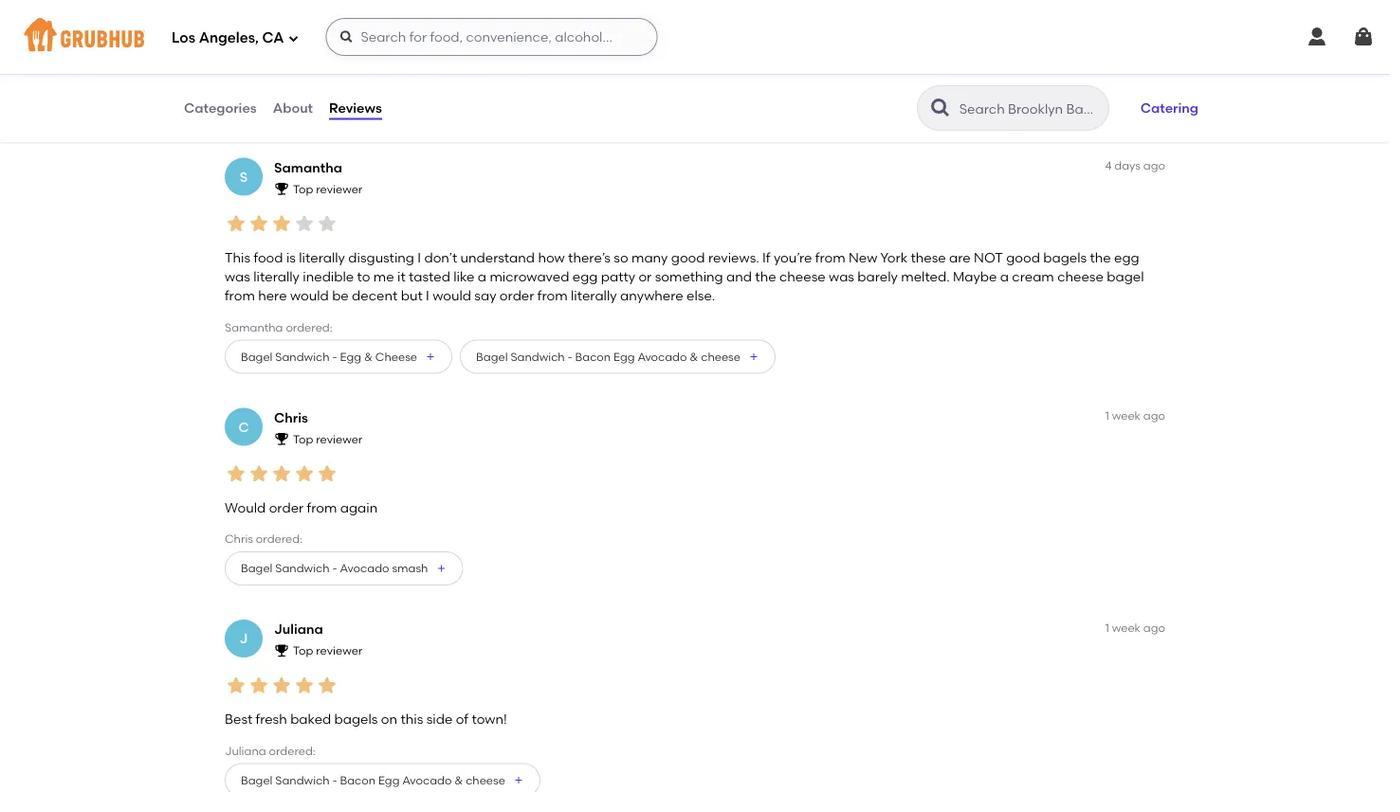 Task type: locate. For each thing, give the bounding box(es) containing it.
anywhere
[[620, 288, 684, 304]]

maybe
[[953, 269, 997, 285]]

from
[[816, 249, 846, 266], [225, 288, 255, 304], [538, 288, 568, 304], [307, 500, 337, 516]]

egg down anywhere
[[614, 350, 635, 364]]

1 horizontal spatial order
[[500, 288, 534, 304]]

catering
[[1141, 100, 1199, 116]]

0 vertical spatial top reviewer
[[293, 182, 363, 196]]

1 vertical spatial juliana
[[225, 744, 266, 758]]

this left quite
[[444, 37, 467, 54]]

0 vertical spatial order
[[500, 288, 534, 304]]

good up cream
[[1006, 249, 1040, 266]]

0 vertical spatial ago
[[1144, 159, 1166, 173]]

reviewer
[[316, 182, 363, 196], [316, 433, 363, 446], [316, 645, 363, 658]]

top reviewer for chris
[[293, 433, 363, 446]]

good for (the
[[1053, 37, 1087, 54]]

sandwich for bagel sandwich -  egg & cheese button
[[275, 350, 330, 364]]

sandwich down chris ordered:
[[275, 562, 330, 576]]

i
[[225, 37, 228, 54], [418, 249, 421, 266], [426, 288, 429, 304]]

0 horizontal spatial juliana
[[225, 744, 266, 758]]

bagels
[[1044, 249, 1087, 266], [334, 712, 378, 728]]

avocado inside button
[[340, 562, 389, 576]]

0 horizontal spatial svg image
[[339, 29, 354, 45]]

don't
[[232, 37, 265, 54], [424, 249, 457, 266]]

top right "s" on the top left of page
[[293, 182, 313, 196]]

top right j
[[293, 645, 313, 658]]

1 horizontal spatial good
[[1006, 249, 1040, 266]]

0 vertical spatial juliana
[[274, 622, 323, 638]]

leave
[[327, 37, 362, 54]]

top reviewer for juliana
[[293, 645, 363, 658]]

reviewer up best fresh baked bagels on this side of town! on the bottom of the page
[[316, 645, 363, 658]]

i don't normally leave reviews, but this was quite literally the worst bagel i've ever tried. disgusting. (the chai latte was surprisingly good though.)
[[225, 37, 1144, 54]]

1 vertical spatial top reviewer
[[293, 433, 363, 446]]

2 horizontal spatial the
[[1090, 249, 1111, 266]]

2 vertical spatial i
[[426, 288, 429, 304]]

don't inside this food is literally disgusting i don't understand how there's so many good reviews. if you're from new york these are not good bagels the egg was literally inedible to me it tasted like a microwaved egg patty or something and the cheese was barely melted. maybe a cream cheese bagel from here would be decent but i would say order from literally anywhere else.
[[424, 249, 457, 266]]

sandwich down samantha ordered:
[[275, 350, 330, 364]]

egg
[[340, 350, 361, 364], [614, 350, 635, 364], [378, 774, 400, 788]]

1 vertical spatial bagel
[[1107, 269, 1144, 285]]

0 vertical spatial bacon
[[575, 350, 611, 364]]

from down microwaved
[[538, 288, 568, 304]]

bagel for bagel sandwich -  egg & cheese button
[[241, 350, 273, 364]]

bagel sandwich - bacon egg avocado & cheese button
[[460, 340, 776, 374], [225, 764, 541, 793]]

order down microwaved
[[500, 288, 534, 304]]

bagel for bagel sandwich - avocado smash button
[[241, 562, 273, 576]]

samantha for samantha ordered:
[[225, 320, 283, 334]]

ago for how
[[1144, 159, 1166, 173]]

bagel down the say
[[476, 350, 508, 364]]

top reviewer up baked on the left of the page
[[293, 645, 363, 658]]

1 vertical spatial the
[[1090, 249, 1111, 266]]

tried.
[[742, 37, 776, 54]]

i up julia
[[225, 37, 228, 54]]

0 vertical spatial bagel sandwich - bacon egg avocado & cheese button
[[460, 340, 776, 374]]

week
[[1112, 409, 1141, 423], [1112, 621, 1141, 635]]

i've
[[687, 37, 708, 54]]

1 vertical spatial ago
[[1144, 409, 1166, 423]]

trophy icon image right j
[[274, 643, 289, 659]]

melted.
[[901, 269, 950, 285]]

a down 'not'
[[1000, 269, 1009, 285]]

bagels up cream
[[1044, 249, 1087, 266]]

bagel & spread button
[[225, 90, 362, 124]]

the
[[584, 37, 605, 54], [1090, 249, 1111, 266], [755, 269, 776, 285]]

bagel for bagel & spread "button" at the left of the page
[[241, 100, 273, 113]]

ordered: down would order from again
[[256, 532, 303, 546]]

surprisingly
[[977, 37, 1050, 54]]

but
[[419, 37, 441, 54], [401, 288, 423, 304]]

1 reviewer from the top
[[316, 182, 363, 196]]

egg down days
[[1114, 249, 1140, 266]]

literally
[[535, 37, 581, 54], [299, 249, 345, 266], [254, 269, 300, 285], [571, 288, 617, 304]]

here
[[258, 288, 287, 304]]

chris
[[274, 410, 308, 426], [225, 532, 253, 546]]

trophy icon image for chris
[[274, 431, 289, 447]]

bagel down chris ordered:
[[241, 562, 273, 576]]

bagel sandwich - avocado smash
[[241, 562, 428, 576]]

star icon image
[[316, 1, 339, 23], [225, 213, 248, 235], [248, 213, 270, 235], [270, 213, 293, 235], [293, 213, 316, 235], [316, 213, 339, 235], [225, 463, 248, 486], [248, 463, 270, 486], [270, 463, 293, 486], [293, 463, 316, 486], [316, 463, 339, 486], [225, 675, 248, 698], [248, 675, 270, 698], [270, 675, 293, 698], [293, 675, 316, 698], [316, 675, 339, 698]]

& left cheese
[[364, 350, 373, 364]]

2 vertical spatial reviewer
[[316, 645, 363, 658]]

c
[[238, 419, 249, 435]]

bagel
[[241, 100, 273, 113], [241, 350, 273, 364], [476, 350, 508, 364], [241, 562, 273, 576], [241, 774, 273, 788]]

2 1 week ago from the top
[[1105, 621, 1166, 635]]

don't up julia
[[232, 37, 265, 54]]

0 vertical spatial bagels
[[1044, 249, 1087, 266]]

3 trophy icon image from the top
[[274, 643, 289, 659]]

3 ago from the top
[[1144, 621, 1166, 635]]

1 vertical spatial samantha
[[225, 320, 283, 334]]

would down 'like'
[[433, 288, 471, 304]]

bagel & spread
[[241, 100, 327, 113]]

1 horizontal spatial bacon
[[575, 350, 611, 364]]

ordered: down baked on the left of the page
[[269, 744, 316, 758]]

top for samantha
[[293, 182, 313, 196]]

cheese down "town!"
[[466, 774, 505, 788]]

and
[[727, 269, 752, 285]]

1 horizontal spatial egg
[[1114, 249, 1140, 266]]

week for would order from again
[[1112, 409, 1141, 423]]

cheese down the else.
[[701, 350, 741, 364]]

disgusting
[[348, 249, 414, 266]]

plus icon image
[[334, 101, 346, 112], [425, 352, 436, 363], [748, 352, 760, 363], [436, 563, 447, 575], [513, 775, 524, 787]]

1 top from the top
[[293, 182, 313, 196]]

don't up tasted
[[424, 249, 457, 266]]

2 horizontal spatial good
[[1053, 37, 1087, 54]]

0 horizontal spatial chris
[[225, 532, 253, 546]]

1 vertical spatial 1
[[1105, 621, 1110, 635]]

good
[[1053, 37, 1087, 54], [671, 249, 705, 266], [1006, 249, 1040, 266]]

angeles,
[[199, 30, 259, 47]]

1 vertical spatial reviewer
[[316, 433, 363, 446]]

1 horizontal spatial egg
[[378, 774, 400, 788]]

0 vertical spatial bagel
[[646, 37, 684, 54]]

top
[[293, 182, 313, 196], [293, 433, 313, 446], [293, 645, 313, 658]]

bagel right cream
[[1107, 269, 1144, 285]]

bagel down 'juliana ordered:'
[[241, 774, 273, 788]]

avocado left smash
[[340, 562, 389, 576]]

trophy icon image for samantha
[[274, 181, 289, 196]]

was right latte
[[949, 37, 974, 54]]

samantha down here
[[225, 320, 283, 334]]

but inside this food is literally disgusting i don't understand how there's so many good reviews. if you're from new york these are not good bagels the egg was literally inedible to me it tasted like a microwaved egg patty or something and the cheese was barely melted. maybe a cream cheese bagel from here would be decent but i would say order from literally anywhere else.
[[401, 288, 423, 304]]

0 vertical spatial the
[[584, 37, 605, 54]]

1 horizontal spatial juliana
[[274, 622, 323, 638]]

the left worst
[[584, 37, 605, 54]]

0 vertical spatial reviewer
[[316, 182, 363, 196]]

categories button
[[183, 74, 258, 142]]

0 vertical spatial don't
[[232, 37, 265, 54]]

reviews
[[329, 100, 382, 116]]

1 trophy icon image from the top
[[274, 181, 289, 196]]

1 week ago for best fresh baked bagels on this side of town!
[[1105, 621, 1166, 635]]

else.
[[687, 288, 715, 304]]

julia
[[225, 70, 252, 84]]

1 vertical spatial bacon
[[340, 774, 376, 788]]

4
[[1105, 159, 1112, 173]]

bagel inside this food is literally disgusting i don't understand how there's so many good reviews. if you're from new york these are not good bagels the egg was literally inedible to me it tasted like a microwaved egg patty or something and the cheese was barely melted. maybe a cream cheese bagel from here would be decent but i would say order from literally anywhere else.
[[1107, 269, 1144, 285]]

3 top from the top
[[293, 645, 313, 658]]

baked
[[290, 712, 331, 728]]

2 week from the top
[[1112, 621, 1141, 635]]

0 vertical spatial week
[[1112, 409, 1141, 423]]

2 horizontal spatial egg
[[614, 350, 635, 364]]

ordered:
[[254, 70, 301, 84], [286, 320, 333, 334], [256, 532, 303, 546], [269, 744, 316, 758]]

bagel down samantha ordered:
[[241, 350, 273, 364]]

0 vertical spatial 1 week ago
[[1105, 409, 1166, 423]]

juliana right j
[[274, 622, 323, 638]]

this
[[444, 37, 467, 54], [401, 712, 423, 728]]

avocado down side
[[402, 774, 452, 788]]

2 vertical spatial ago
[[1144, 621, 1166, 635]]

3 reviewer from the top
[[316, 645, 363, 658]]

cheese
[[780, 269, 826, 285], [1058, 269, 1104, 285], [701, 350, 741, 364], [466, 774, 505, 788]]

bagel sandwich -  egg & cheese
[[241, 350, 417, 364]]

avocado
[[638, 350, 687, 364], [340, 562, 389, 576], [402, 774, 452, 788]]

1
[[1105, 409, 1110, 423], [1105, 621, 1110, 635]]

bagel sandwich -  egg & cheese button
[[225, 340, 452, 374]]

chris right c
[[274, 410, 308, 426]]

1 vertical spatial chris
[[225, 532, 253, 546]]

2 vertical spatial the
[[755, 269, 776, 285]]

1 ago from the top
[[1144, 159, 1166, 173]]

1 week ago for would order from again
[[1105, 409, 1166, 423]]

2 trophy icon image from the top
[[274, 431, 289, 447]]

0 vertical spatial i
[[225, 37, 228, 54]]

egg left cheese
[[340, 350, 361, 364]]

egg
[[1114, 249, 1140, 266], [573, 269, 598, 285]]

1 vertical spatial i
[[418, 249, 421, 266]]

0 vertical spatial samantha
[[274, 159, 342, 176]]

inedible
[[303, 269, 354, 285]]

literally up the inedible
[[299, 249, 345, 266]]

plus icon image inside bagel sandwich - avocado smash button
[[436, 563, 447, 575]]

i down tasted
[[426, 288, 429, 304]]

how
[[538, 249, 565, 266]]

good up something
[[671, 249, 705, 266]]

1 horizontal spatial bagels
[[1044, 249, 1087, 266]]

not
[[974, 249, 1003, 266]]

ca
[[262, 30, 284, 47]]

1 week ago
[[1105, 409, 1166, 423], [1105, 621, 1166, 635]]

bagel sandwich - bacon egg avocado & cheese button down on
[[225, 764, 541, 793]]

1 horizontal spatial a
[[1000, 269, 1009, 285]]

0 horizontal spatial this
[[401, 712, 423, 728]]

top reviewer up the is
[[293, 182, 363, 196]]

a right 'like'
[[478, 269, 487, 285]]

literally right quite
[[535, 37, 581, 54]]

0 horizontal spatial i
[[225, 37, 228, 54]]

egg down on
[[378, 774, 400, 788]]

top reviewer
[[293, 182, 363, 196], [293, 433, 363, 446], [293, 645, 363, 658]]

0 horizontal spatial a
[[478, 269, 487, 285]]

categories
[[184, 100, 257, 116]]

2 top from the top
[[293, 433, 313, 446]]

1 horizontal spatial this
[[444, 37, 467, 54]]

sandwich for the bottom bagel sandwich - bacon egg avocado & cheese button
[[275, 774, 330, 788]]

trophy icon image
[[274, 181, 289, 196], [274, 431, 289, 447], [274, 643, 289, 659]]

1 1 from the top
[[1105, 409, 1110, 423]]

1 horizontal spatial i
[[418, 249, 421, 266]]

avocado down anywhere
[[638, 350, 687, 364]]

egg inside bagel sandwich -  egg & cheese button
[[340, 350, 361, 364]]

0 horizontal spatial avocado
[[340, 562, 389, 576]]

0 vertical spatial avocado
[[638, 350, 687, 364]]

so
[[614, 249, 628, 266]]

0 horizontal spatial bacon
[[340, 774, 376, 788]]

there's
[[568, 249, 611, 266]]

trophy icon image right c
[[274, 431, 289, 447]]

2 horizontal spatial avocado
[[638, 350, 687, 364]]

top right c
[[293, 433, 313, 446]]

0 horizontal spatial don't
[[232, 37, 265, 54]]

0 horizontal spatial would
[[290, 288, 329, 304]]

sandwich down microwaved
[[511, 350, 565, 364]]

ordered: up bagel & spread
[[254, 70, 301, 84]]

but right reviews,
[[419, 37, 441, 54]]

latte
[[915, 37, 945, 54]]

1 1 week ago from the top
[[1105, 409, 1166, 423]]

bagel sandwich - bacon egg avocado & cheese button down anywhere
[[460, 340, 776, 374]]

egg down there's
[[573, 269, 598, 285]]

order up chris ordered:
[[269, 500, 304, 516]]

1 vertical spatial top
[[293, 433, 313, 446]]

bagel sandwich - bacon egg avocado & cheese down anywhere
[[476, 350, 741, 364]]

3 top reviewer from the top
[[293, 645, 363, 658]]

2 top reviewer from the top
[[293, 433, 363, 446]]

2 reviewer from the top
[[316, 433, 363, 446]]

2 vertical spatial top
[[293, 645, 313, 658]]

bacon down patty at the left of the page
[[575, 350, 611, 364]]

& left "spread"
[[275, 100, 284, 113]]

would
[[225, 500, 266, 516]]

1 horizontal spatial don't
[[424, 249, 457, 266]]

bagel down julia ordered:
[[241, 100, 273, 113]]

juliana down best
[[225, 744, 266, 758]]

top for chris
[[293, 433, 313, 446]]

2 vertical spatial avocado
[[402, 774, 452, 788]]

Search for food, convenience, alcohol... search field
[[326, 18, 658, 56]]

order
[[500, 288, 534, 304], [269, 500, 304, 516]]

- down would order from again
[[332, 562, 337, 576]]

ordered: up bagel sandwich -  egg & cheese
[[286, 320, 333, 334]]

reviewer up disgusting
[[316, 182, 363, 196]]

from left again
[[307, 500, 337, 516]]

2 1 from the top
[[1105, 621, 1110, 635]]

chris down would
[[225, 532, 253, 546]]

bacon
[[575, 350, 611, 364], [340, 774, 376, 788]]

0 horizontal spatial egg
[[340, 350, 361, 364]]

1 vertical spatial 1 week ago
[[1105, 621, 1166, 635]]

bagel
[[646, 37, 684, 54], [1107, 269, 1144, 285]]

plus icon image inside bagel & spread "button"
[[334, 101, 346, 112]]

bagel inside "button"
[[241, 100, 273, 113]]

but down it
[[401, 288, 423, 304]]

these
[[911, 249, 946, 266]]

1 week from the top
[[1112, 409, 1141, 423]]

good left "though.)"
[[1053, 37, 1087, 54]]

or
[[639, 269, 652, 285]]

1 vertical spatial don't
[[424, 249, 457, 266]]

bagel left the i've
[[646, 37, 684, 54]]

0 horizontal spatial svg image
[[288, 33, 299, 44]]

1 vertical spatial but
[[401, 288, 423, 304]]

1 vertical spatial bagel sandwich - bacon egg avocado & cheese
[[241, 774, 505, 788]]

reviewer up again
[[316, 433, 363, 446]]

1 horizontal spatial would
[[433, 288, 471, 304]]

1 top reviewer from the top
[[293, 182, 363, 196]]

samantha down "spread"
[[274, 159, 342, 176]]

1 vertical spatial trophy icon image
[[274, 431, 289, 447]]

0 vertical spatial trophy icon image
[[274, 181, 289, 196]]

was down the 'new'
[[829, 269, 855, 285]]

the down the if
[[755, 269, 776, 285]]

trophy icon image right "s" on the top left of page
[[274, 181, 289, 196]]

0 horizontal spatial bagel
[[646, 37, 684, 54]]

0 horizontal spatial bagels
[[334, 712, 378, 728]]

egg for topmost bagel sandwich - bacon egg avocado & cheese button
[[614, 350, 635, 364]]

1 horizontal spatial chris
[[274, 410, 308, 426]]

was
[[470, 37, 495, 54], [949, 37, 974, 54], [225, 269, 250, 285], [829, 269, 855, 285]]

i up tasted
[[418, 249, 421, 266]]

sandwich down 'juliana ordered:'
[[275, 774, 330, 788]]

bagels left on
[[334, 712, 378, 728]]

1 vertical spatial avocado
[[340, 562, 389, 576]]

the down 4
[[1090, 249, 1111, 266]]

1 horizontal spatial bagel
[[1107, 269, 1144, 285]]

1 vertical spatial week
[[1112, 621, 1141, 635]]

0 vertical spatial chris
[[274, 410, 308, 426]]

would down the inedible
[[290, 288, 329, 304]]

top reviewer up would order from again
[[293, 433, 363, 446]]

bagel sandwich - bacon egg avocado & cheese
[[476, 350, 741, 364], [241, 774, 505, 788]]

plus icon image inside bagel sandwich -  egg & cheese button
[[425, 352, 436, 363]]

1 vertical spatial order
[[269, 500, 304, 516]]

0 vertical spatial top
[[293, 182, 313, 196]]

plus icon image for topmost bagel sandwich - bacon egg avocado & cheese button
[[748, 352, 760, 363]]

this right on
[[401, 712, 423, 728]]

0 horizontal spatial egg
[[573, 269, 598, 285]]

2 vertical spatial top reviewer
[[293, 645, 363, 658]]

svg image
[[1353, 26, 1375, 48], [339, 29, 354, 45]]

svg image
[[1306, 26, 1329, 48], [288, 33, 299, 44]]

2 vertical spatial trophy icon image
[[274, 643, 289, 659]]

bacon down best fresh baked bagels on this side of town! on the bottom of the page
[[340, 774, 376, 788]]

juliana for juliana ordered:
[[225, 744, 266, 758]]

0 vertical spatial 1
[[1105, 409, 1110, 423]]

bagel sandwich - bacon egg avocado & cheese down best fresh baked bagels on this side of town! on the bottom of the page
[[241, 774, 505, 788]]

chris for chris
[[274, 410, 308, 426]]

disgusting.
[[779, 37, 849, 54]]

reviews.
[[708, 249, 759, 266]]



Task type: describe. For each thing, give the bounding box(es) containing it.
though.)
[[1090, 37, 1144, 54]]

side
[[426, 712, 453, 728]]

1 for would order from again
[[1105, 409, 1110, 423]]

from left here
[[225, 288, 255, 304]]

sandwich for topmost bagel sandwich - bacon egg avocado & cheese button
[[511, 350, 565, 364]]

search icon image
[[929, 97, 952, 120]]

4 days ago
[[1105, 159, 1166, 173]]

many
[[632, 249, 668, 266]]

something
[[655, 269, 723, 285]]

samantha for samantha
[[274, 159, 342, 176]]

best
[[225, 712, 252, 728]]

main navigation navigation
[[0, 0, 1390, 74]]

spread
[[287, 100, 327, 113]]

0 horizontal spatial order
[[269, 500, 304, 516]]

& down of
[[455, 774, 463, 788]]

be
[[332, 288, 349, 304]]

catering button
[[1132, 87, 1207, 129]]

you're
[[774, 249, 812, 266]]

0 horizontal spatial the
[[584, 37, 605, 54]]

barely
[[858, 269, 898, 285]]

1 vertical spatial egg
[[573, 269, 598, 285]]

chris ordered:
[[225, 532, 303, 546]]

1 horizontal spatial the
[[755, 269, 776, 285]]

bagel sandwich - avocado smash button
[[225, 552, 463, 586]]

los angeles, ca
[[172, 30, 284, 47]]

chai
[[884, 37, 912, 54]]

if
[[763, 249, 771, 266]]

town!
[[472, 712, 507, 728]]

bagels inside this food is literally disgusting i don't understand how there's so many good reviews. if you're from new york these are not good bagels the egg was literally inedible to me it tasted like a microwaved egg patty or something and the cheese was barely melted. maybe a cream cheese bagel from here would be decent but i would say order from literally anywhere else.
[[1044, 249, 1087, 266]]

& inside button
[[364, 350, 373, 364]]

samantha ordered:
[[225, 320, 333, 334]]

ordered: for food
[[286, 320, 333, 334]]

plus icon image for bagel & spread "button" at the left of the page
[[334, 101, 346, 112]]

was down this
[[225, 269, 250, 285]]

j
[[240, 631, 248, 647]]

quite
[[499, 37, 532, 54]]

- down be
[[332, 350, 337, 364]]

ordered: for don't
[[254, 70, 301, 84]]

1 horizontal spatial avocado
[[402, 774, 452, 788]]

Search Brooklyn Bagel Bakery search field
[[958, 100, 1103, 118]]

chris for chris ordered:
[[225, 532, 253, 546]]

order inside this food is literally disgusting i don't understand how there's so many good reviews. if you're from new york these are not good bagels the egg was literally inedible to me it tasted like a microwaved egg patty or something and the cheese was barely melted. maybe a cream cheese bagel from here would be decent but i would say order from literally anywhere else.
[[500, 288, 534, 304]]

about button
[[272, 74, 314, 142]]

1 a from the left
[[478, 269, 487, 285]]

understand
[[461, 249, 535, 266]]

would order from again
[[225, 500, 378, 516]]

best fresh baked bagels on this side of town!
[[225, 712, 507, 728]]

0 vertical spatial bagel sandwich - bacon egg avocado & cheese
[[476, 350, 741, 364]]

2 a from the left
[[1000, 269, 1009, 285]]

(the
[[852, 37, 881, 54]]

top reviewer for samantha
[[293, 182, 363, 196]]

top for juliana
[[293, 645, 313, 658]]

1 would from the left
[[290, 288, 329, 304]]

cheese right cream
[[1058, 269, 1104, 285]]

- down microwaved
[[568, 350, 573, 364]]

are
[[949, 249, 971, 266]]

ever
[[712, 37, 739, 54]]

egg for the bottom bagel sandwich - bacon egg avocado & cheese button
[[378, 774, 400, 788]]

reviews,
[[365, 37, 416, 54]]

0 horizontal spatial good
[[671, 249, 705, 266]]

reviewer for juliana
[[316, 645, 363, 658]]

0 vertical spatial egg
[[1114, 249, 1140, 266]]

it
[[397, 269, 406, 285]]

reviewer for samantha
[[316, 182, 363, 196]]

& down the else.
[[690, 350, 698, 364]]

trophy icon image for juliana
[[274, 643, 289, 659]]

1 vertical spatial bagels
[[334, 712, 378, 728]]

ordered: for fresh
[[269, 744, 316, 758]]

like
[[454, 269, 475, 285]]

to
[[357, 269, 370, 285]]

of
[[456, 712, 469, 728]]

2 would from the left
[[433, 288, 471, 304]]

1 vertical spatial this
[[401, 712, 423, 728]]

1 vertical spatial bagel sandwich - bacon egg avocado & cheese button
[[225, 764, 541, 793]]

1 horizontal spatial svg image
[[1353, 26, 1375, 48]]

days
[[1115, 159, 1141, 173]]

food
[[254, 249, 283, 266]]

- down best fresh baked bagels on this side of town! on the bottom of the page
[[332, 774, 337, 788]]

tasted
[[409, 269, 450, 285]]

reviews button
[[328, 74, 383, 142]]

s
[[240, 169, 248, 185]]

1 for best fresh baked bagels on this side of town!
[[1105, 621, 1110, 635]]

on
[[381, 712, 397, 728]]

week for best fresh baked bagels on this side of town!
[[1112, 621, 1141, 635]]

sandwich for bagel sandwich - avocado smash button
[[275, 562, 330, 576]]

2 horizontal spatial i
[[426, 288, 429, 304]]

juliana ordered:
[[225, 744, 316, 758]]

this food is literally disgusting i don't understand how there's so many good reviews. if you're from new york these are not good bagels the egg was literally inedible to me it tasted like a microwaved egg patty or something and the cheese was barely melted. maybe a cream cheese bagel from here would be decent but i would say order from literally anywhere else.
[[225, 249, 1144, 304]]

cream
[[1012, 269, 1054, 285]]

2 ago from the top
[[1144, 409, 1166, 423]]

again
[[340, 500, 378, 516]]

from left the 'new'
[[816, 249, 846, 266]]

cheese down you're
[[780, 269, 826, 285]]

smash
[[392, 562, 428, 576]]

good for new
[[1006, 249, 1040, 266]]

patty
[[601, 269, 636, 285]]

literally up here
[[254, 269, 300, 285]]

ago for town!
[[1144, 621, 1166, 635]]

decent
[[352, 288, 398, 304]]

1 horizontal spatial svg image
[[1306, 26, 1329, 48]]

plus icon image for the bottom bagel sandwich - bacon egg avocado & cheese button
[[513, 775, 524, 787]]

plus icon image for bagel sandwich -  egg & cheese button
[[425, 352, 436, 363]]

0 vertical spatial but
[[419, 37, 441, 54]]

reviewer for chris
[[316, 433, 363, 446]]

worst
[[608, 37, 643, 54]]

new
[[849, 249, 878, 266]]

& inside "button"
[[275, 100, 284, 113]]

ordered: for order
[[256, 532, 303, 546]]

say
[[475, 288, 497, 304]]

plus icon image for bagel sandwich - avocado smash button
[[436, 563, 447, 575]]

juliana for juliana
[[274, 622, 323, 638]]

fresh
[[256, 712, 287, 728]]

literally down patty at the left of the page
[[571, 288, 617, 304]]

microwaved
[[490, 269, 569, 285]]

me
[[374, 269, 394, 285]]

is
[[286, 249, 296, 266]]

this
[[225, 249, 250, 266]]

los
[[172, 30, 195, 47]]

0 vertical spatial this
[[444, 37, 467, 54]]

normally
[[268, 37, 324, 54]]

cheese
[[375, 350, 417, 364]]

julia ordered:
[[225, 70, 301, 84]]

about
[[273, 100, 313, 116]]

was left quite
[[470, 37, 495, 54]]

york
[[881, 249, 908, 266]]



Task type: vqa. For each thing, say whether or not it's contained in the screenshot.
bottommost BACON
yes



